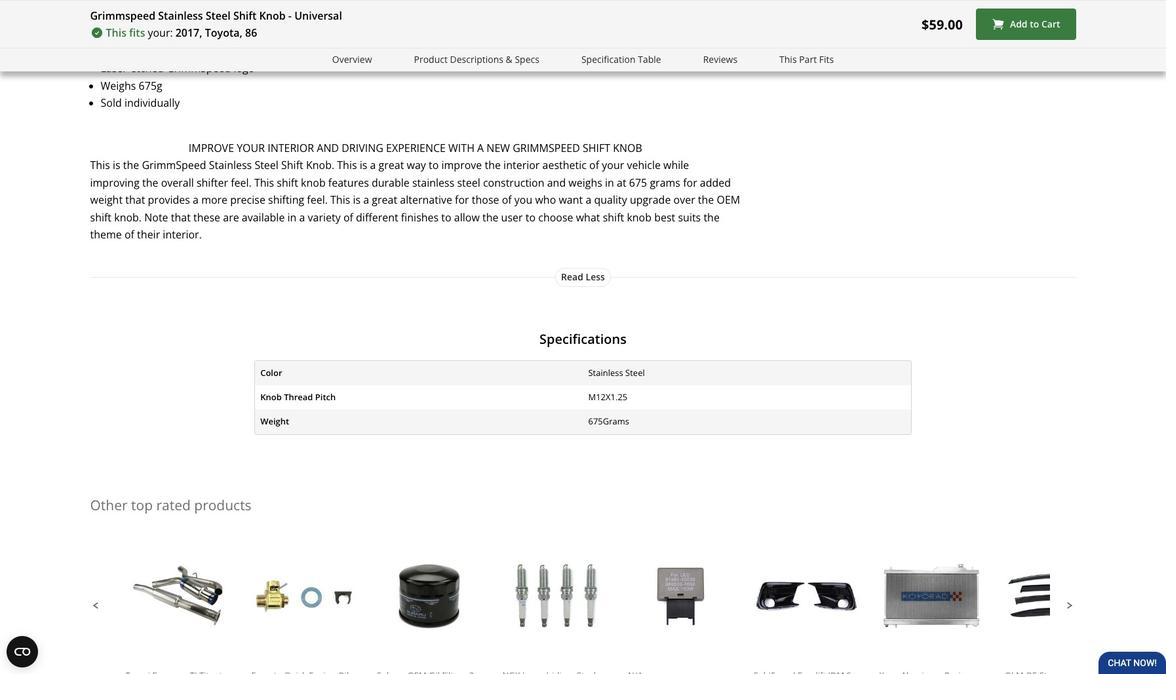 Task type: locate. For each thing, give the bounding box(es) containing it.
shift
[[277, 175, 298, 190], [90, 210, 111, 224], [603, 210, 624, 224]]

for up allow
[[455, 193, 469, 207]]

suits
[[678, 210, 701, 224]]

product descriptions & specs link
[[414, 52, 539, 67]]

way
[[407, 158, 426, 173]]

the
[[123, 158, 139, 173], [485, 158, 501, 173], [142, 175, 158, 190], [698, 193, 714, 207], [482, 210, 498, 224], [704, 210, 720, 224]]

shift down the interior
[[281, 158, 303, 173]]

knob down knob.
[[301, 175, 326, 190]]

overview
[[332, 53, 372, 66]]

steel up toyota,
[[206, 9, 231, 23]]

in
[[147, 27, 156, 41], [605, 175, 614, 190], [287, 210, 297, 224]]

steel inside improve your interior and driving experience with a new grimmspeed shift knob this is the grimmspeed stainless steel shift knob. this is a great way to improve the interior aesthetic of your vehicle while improving the overall shifter feel. this shift knob features durable stainless steel construction and weighs in at 675 grams for added weight that provides a more precise shifting feel. this is a great alternative for those of you who want a quality upgrade over the oem shift knob. note that these are available in a variety of different finishes to allow the user to choose what shift knob best suits the theme of their interior.
[[255, 158, 278, 173]]

this up improving
[[90, 158, 110, 173]]

great down durable
[[372, 193, 397, 207]]

0 horizontal spatial steel
[[166, 44, 189, 58]]

1 horizontal spatial variety
[[308, 210, 341, 224]]

construction down interior on the top left
[[483, 175, 544, 190]]

interior.
[[163, 227, 202, 242]]

1 vertical spatial knob
[[627, 210, 652, 224]]

0 horizontal spatial stainless
[[121, 44, 164, 58]]

knob
[[301, 175, 326, 190], [627, 210, 652, 224]]

descriptions
[[450, 53, 503, 66]]

1 vertical spatial feel.
[[307, 193, 328, 207]]

these
[[193, 210, 220, 224]]

knob
[[613, 141, 642, 155]]

grimmspeed inside improve your interior and driving experience with a new grimmspeed shift knob this is the grimmspeed stainless steel shift knob. this is a great way to improve the interior aesthetic of your vehicle while improving the overall shifter feel. this shift knob features durable stainless steel construction and weighs in at 675 grams for added weight that provides a more precise shifting feel. this is a great alternative for those of you who want a quality upgrade over the oem shift knob. note that these are available in a variety of different finishes to allow the user to choose what shift knob best suits the theme of their interior.
[[142, 158, 206, 173]]

grimmspeed down 2017,
[[167, 61, 231, 76]]

stainless up this fits your: 2017, toyota, 86
[[158, 9, 203, 23]]

of down shift
[[589, 158, 599, 173]]

a right fits
[[159, 27, 165, 41]]

variety down 'features'
[[308, 210, 341, 224]]

1 vertical spatial knob
[[260, 392, 282, 403]]

1 vertical spatial shift
[[281, 158, 303, 173]]

675
[[629, 175, 647, 190]]

1 vertical spatial great
[[372, 193, 397, 207]]

that up the 'interior.'
[[171, 210, 191, 224]]

1 horizontal spatial steel
[[255, 158, 278, 173]]

their
[[137, 227, 160, 242]]

to
[[1030, 18, 1039, 30], [429, 158, 439, 173], [441, 210, 451, 224], [526, 210, 536, 224]]

for
[[683, 175, 697, 190], [455, 193, 469, 207]]

of down "knob." at top left
[[125, 227, 134, 242]]

of left you
[[502, 193, 512, 207]]

0 horizontal spatial in
[[147, 27, 156, 41]]

knob down color
[[260, 392, 282, 403]]

0 vertical spatial grimmspeed
[[167, 61, 231, 76]]

construction inside improve your interior and driving experience with a new grimmspeed shift knob this is the grimmspeed stainless steel shift knob. this is a great way to improve the interior aesthetic of your vehicle while improving the overall shifter feel. this shift knob features durable stainless steel construction and weighs in at 675 grams for added weight that provides a more precise shifting feel. this is a great alternative for those of you who want a quality upgrade over the oem shift knob. note that these are available in a variety of different finishes to allow the user to choose what shift knob best suits the theme of their interior.
[[483, 175, 544, 190]]

this down 'features'
[[330, 193, 350, 207]]

grimmspeed
[[167, 61, 231, 76], [142, 158, 206, 173]]

finishes
[[401, 210, 439, 224]]

for up over
[[683, 175, 697, 190]]

1 horizontal spatial for
[[683, 175, 697, 190]]

less
[[586, 271, 605, 283]]

0 vertical spatial knob
[[301, 175, 326, 190]]

a inside specs: available in a variety of finish options 304 stainless steel construction laser-etched grimmspeed logo weighs 675g sold individually
[[159, 27, 165, 41]]

stainless steel
[[588, 367, 645, 379]]

construction inside specs: available in a variety of finish options 304 stainless steel construction laser-etched grimmspeed logo weighs 675g sold individually
[[192, 44, 253, 58]]

this fits your: 2017, toyota, 86
[[106, 26, 257, 40]]

experience
[[386, 141, 446, 155]]

is down 'features'
[[353, 193, 361, 207]]

feel. right shifting
[[307, 193, 328, 207]]

this part fits link
[[779, 52, 834, 67]]

stainless up shifter
[[209, 158, 252, 173]]

note
[[144, 210, 168, 224]]

improve your interior and driving experience with a new grimmspeed shift knob this is the grimmspeed stainless steel shift knob. this is a great way to improve the interior aesthetic of your vehicle while improving the overall shifter feel. this shift knob features durable stainless steel construction and weighs in at 675 grams for added weight that provides a more precise shifting feel. this is a great alternative for those of you who want a quality upgrade over the oem shift knob. note that these are available in a variety of different finishes to allow the user to choose what shift knob best suits the theme of their interior.
[[90, 141, 740, 242]]

a down driving
[[370, 158, 376, 173]]

choose
[[538, 210, 573, 224]]

0 vertical spatial variety
[[167, 27, 200, 41]]

0 vertical spatial construction
[[192, 44, 253, 58]]

fits
[[819, 53, 834, 66]]

the down added
[[698, 193, 714, 207]]

with
[[448, 141, 475, 155]]

this up 'features'
[[337, 158, 357, 173]]

great
[[379, 158, 404, 173], [372, 193, 397, 207]]

0 vertical spatial in
[[147, 27, 156, 41]]

finish
[[216, 27, 242, 41]]

of right 2017,
[[203, 27, 213, 41]]

1 horizontal spatial construction
[[483, 175, 544, 190]]

available
[[242, 210, 285, 224]]

specifications
[[539, 330, 627, 348]]

that up "knob." at top left
[[125, 193, 145, 207]]

open widget image
[[7, 636, 38, 668]]

0 horizontal spatial stainless
[[158, 9, 203, 23]]

grimmspeed inside specs: available in a variety of finish options 304 stainless steel construction laser-etched grimmspeed logo weighs 675g sold individually
[[167, 61, 231, 76]]

a up different
[[363, 193, 369, 207]]

that
[[125, 193, 145, 207], [171, 210, 191, 224]]

0 vertical spatial steel
[[206, 9, 231, 23]]

0 horizontal spatial for
[[455, 193, 469, 207]]

other
[[90, 496, 128, 514]]

shift
[[583, 141, 610, 155]]

stainless inside improve your interior and driving experience with a new grimmspeed shift knob this is the grimmspeed stainless steel shift knob. this is a great way to improve the interior aesthetic of your vehicle while improving the overall shifter feel. this shift knob features durable stainless steel construction and weighs in at 675 grams for added weight that provides a more precise shifting feel. this is a great alternative for those of you who want a quality upgrade over the oem shift knob. note that these are available in a variety of different finishes to allow the user to choose what shift knob best suits the theme of their interior.
[[412, 175, 454, 190]]

grimmspeed up overall
[[142, 158, 206, 173]]

1 vertical spatial steel
[[457, 175, 480, 190]]

fits
[[129, 26, 145, 40]]

specs: available in a variety of finish options 304 stainless steel construction laser-etched grimmspeed logo weighs 675g sold individually
[[90, 9, 282, 110]]

2 vertical spatial in
[[287, 210, 297, 224]]

individually
[[124, 96, 180, 110]]

this up precise at the left of the page
[[254, 175, 274, 190]]

grimmspeed stainless steel shift knob  - universal
[[90, 9, 342, 23]]

construction down toyota,
[[192, 44, 253, 58]]

shift down quality
[[603, 210, 624, 224]]

the down those
[[482, 210, 498, 224]]

0 vertical spatial stainless
[[121, 44, 164, 58]]

1 horizontal spatial steel
[[457, 175, 480, 190]]

0 horizontal spatial shift
[[90, 210, 111, 224]]

weight
[[260, 416, 289, 428]]

driving
[[342, 141, 383, 155]]

0 horizontal spatial that
[[125, 193, 145, 207]]

1 vertical spatial stainless
[[209, 158, 252, 173]]

construction
[[192, 44, 253, 58], [483, 175, 544, 190]]

color
[[260, 367, 282, 379]]

this part fits
[[779, 53, 834, 66]]

1 vertical spatial variety
[[308, 210, 341, 224]]

knob left -
[[259, 9, 286, 23]]

specs:
[[90, 9, 123, 24]]

of inside specs: available in a variety of finish options 304 stainless steel construction laser-etched grimmspeed logo weighs 675g sold individually
[[203, 27, 213, 41]]

steel down the 'improve'
[[457, 175, 480, 190]]

stainless up the alternative at the top left of the page
[[412, 175, 454, 190]]

0 horizontal spatial shift
[[233, 9, 257, 23]]

to right add
[[1030, 18, 1039, 30]]

you
[[514, 193, 532, 207]]

steel up m12x1.25
[[625, 367, 645, 379]]

the right suits
[[704, 210, 720, 224]]

steel down this fits your: 2017, toyota, 86
[[166, 44, 189, 58]]

1 vertical spatial construction
[[483, 175, 544, 190]]

0 vertical spatial great
[[379, 158, 404, 173]]

knob down upgrade
[[627, 210, 652, 224]]

precise
[[230, 193, 265, 207]]

1 horizontal spatial feel.
[[307, 193, 328, 207]]

0 horizontal spatial knob
[[301, 175, 326, 190]]

in down shifting
[[287, 210, 297, 224]]

in right fits
[[147, 27, 156, 41]]

2 vertical spatial stainless
[[588, 367, 623, 379]]

table
[[638, 53, 661, 66]]

durable
[[372, 175, 410, 190]]

available
[[101, 27, 144, 41]]

1 horizontal spatial stainless
[[412, 175, 454, 190]]

steel down your at the top of the page
[[255, 158, 278, 173]]

variety inside specs: available in a variety of finish options 304 stainless steel construction laser-etched grimmspeed logo weighs 675g sold individually
[[167, 27, 200, 41]]

best
[[654, 210, 675, 224]]

grams
[[650, 175, 680, 190]]

stainless up etched
[[121, 44, 164, 58]]

allow
[[454, 210, 480, 224]]

1 vertical spatial stainless
[[412, 175, 454, 190]]

1 vertical spatial steel
[[255, 158, 278, 173]]

2 vertical spatial steel
[[625, 367, 645, 379]]

2 horizontal spatial stainless
[[588, 367, 623, 379]]

great up durable
[[379, 158, 404, 173]]

thread
[[284, 392, 313, 403]]

0 vertical spatial feel.
[[231, 175, 252, 190]]

shift up shifting
[[277, 175, 298, 190]]

steel
[[166, 44, 189, 58], [457, 175, 480, 190]]

shift up 86
[[233, 9, 257, 23]]

feel. up precise at the left of the page
[[231, 175, 252, 190]]

what
[[576, 210, 600, 224]]

stainless up m12x1.25
[[588, 367, 623, 379]]

is
[[113, 158, 120, 173], [360, 158, 367, 173], [353, 193, 361, 207]]

1 horizontal spatial in
[[287, 210, 297, 224]]

1 horizontal spatial shift
[[281, 158, 303, 173]]

0 horizontal spatial feel.
[[231, 175, 252, 190]]

1 vertical spatial for
[[455, 193, 469, 207]]

1 horizontal spatial stainless
[[209, 158, 252, 173]]

shift up theme
[[90, 210, 111, 224]]

0 horizontal spatial construction
[[192, 44, 253, 58]]

weighs
[[101, 79, 136, 93]]

1 horizontal spatial that
[[171, 210, 191, 224]]

0 horizontal spatial variety
[[167, 27, 200, 41]]

1 vertical spatial grimmspeed
[[142, 158, 206, 173]]

of
[[203, 27, 213, 41], [589, 158, 599, 173], [502, 193, 512, 207], [343, 210, 353, 224], [125, 227, 134, 242]]

0 vertical spatial that
[[125, 193, 145, 207]]

variety down grimmspeed stainless steel shift knob  - universal
[[167, 27, 200, 41]]

knob thread pitch
[[260, 392, 336, 403]]

while
[[663, 158, 689, 173]]

in left at
[[605, 175, 614, 190]]

2 horizontal spatial in
[[605, 175, 614, 190]]

1 horizontal spatial shift
[[277, 175, 298, 190]]

shifting
[[268, 193, 304, 207]]

this down "grimmspeed"
[[106, 26, 126, 40]]

alternative
[[400, 193, 452, 207]]

0 vertical spatial steel
[[166, 44, 189, 58]]

upgrade
[[630, 193, 671, 207]]

of left different
[[343, 210, 353, 224]]



Task type: describe. For each thing, give the bounding box(es) containing it.
$59.00
[[922, 15, 963, 33]]

this left the part
[[779, 53, 797, 66]]

0 vertical spatial stainless
[[158, 9, 203, 23]]

2017,
[[175, 26, 202, 40]]

a up what
[[586, 193, 591, 207]]

add
[[1010, 18, 1028, 30]]

a down shifting
[[299, 210, 305, 224]]

0 horizontal spatial steel
[[206, 9, 231, 23]]

variety inside improve your interior and driving experience with a new grimmspeed shift knob this is the grimmspeed stainless steel shift knob. this is a great way to improve the interior aesthetic of your vehicle while improving the overall shifter feel. this shift knob features durable stainless steel construction and weighs in at 675 grams for added weight that provides a more precise shifting feel. this is a great alternative for those of you who want a quality upgrade over the oem shift knob. note that these are available in a variety of different finishes to allow the user to choose what shift knob best suits the theme of their interior.
[[308, 210, 341, 224]]

specification
[[581, 53, 636, 66]]

reviews
[[703, 53, 737, 66]]

1 horizontal spatial knob
[[627, 210, 652, 224]]

675grams
[[588, 416, 629, 428]]

your
[[602, 158, 624, 173]]

&
[[506, 53, 512, 66]]

a
[[477, 141, 484, 155]]

quality
[[594, 193, 627, 207]]

specification table link
[[581, 52, 661, 67]]

the up improving
[[123, 158, 139, 173]]

aesthetic
[[542, 158, 587, 173]]

features
[[328, 175, 369, 190]]

universal
[[294, 9, 342, 23]]

304
[[101, 44, 119, 58]]

product
[[414, 53, 448, 66]]

0 vertical spatial shift
[[233, 9, 257, 23]]

to inside "button"
[[1030, 18, 1039, 30]]

weighs
[[569, 175, 602, 190]]

add to cart
[[1010, 18, 1060, 30]]

grimmspeed
[[513, 141, 580, 155]]

top
[[131, 496, 153, 514]]

1 vertical spatial in
[[605, 175, 614, 190]]

vehicle
[[627, 158, 661, 173]]

at
[[617, 175, 626, 190]]

product descriptions & specs
[[414, 53, 539, 66]]

shift inside improve your interior and driving experience with a new grimmspeed shift knob this is the grimmspeed stainless steel shift knob. this is a great way to improve the interior aesthetic of your vehicle while improving the overall shifter feel. this shift knob features durable stainless steel construction and weighs in at 675 grams for added weight that provides a more precise shifting feel. this is a great alternative for those of you who want a quality upgrade over the oem shift knob. note that these are available in a variety of different finishes to allow the user to choose what shift knob best suits the theme of their interior.
[[281, 158, 303, 173]]

etched
[[130, 61, 164, 76]]

options
[[245, 27, 282, 41]]

in inside specs: available in a variety of finish options 304 stainless steel construction laser-etched grimmspeed logo weighs 675g sold individually
[[147, 27, 156, 41]]

a left more at the left top
[[193, 193, 199, 207]]

interior
[[503, 158, 540, 173]]

675g
[[139, 79, 162, 93]]

sold
[[101, 96, 122, 110]]

added
[[700, 175, 731, 190]]

oem
[[717, 193, 740, 207]]

to left allow
[[441, 210, 451, 224]]

want
[[559, 193, 583, 207]]

grimmspeed
[[90, 9, 155, 23]]

improve
[[441, 158, 482, 173]]

the up provides
[[142, 175, 158, 190]]

steel inside improve your interior and driving experience with a new grimmspeed shift knob this is the grimmspeed stainless steel shift knob. this is a great way to improve the interior aesthetic of your vehicle while improving the overall shifter feel. this shift knob features durable stainless steel construction and weighs in at 675 grams for added weight that provides a more precise shifting feel. this is a great alternative for those of you who want a quality upgrade over the oem shift knob. note that these are available in a variety of different finishes to allow the user to choose what shift knob best suits the theme of their interior.
[[457, 175, 480, 190]]

provides
[[148, 193, 190, 207]]

-
[[288, 9, 292, 23]]

cart
[[1041, 18, 1060, 30]]

to right user
[[526, 210, 536, 224]]

improve
[[189, 141, 234, 155]]

the down new
[[485, 158, 501, 173]]

specification table
[[581, 53, 661, 66]]

is down driving
[[360, 158, 367, 173]]

1 vertical spatial that
[[171, 210, 191, 224]]

weight
[[90, 193, 123, 207]]

your:
[[148, 26, 173, 40]]

part
[[799, 53, 817, 66]]

stainless inside specs: available in a variety of finish options 304 stainless steel construction laser-etched grimmspeed logo weighs 675g sold individually
[[121, 44, 164, 58]]

2 horizontal spatial steel
[[625, 367, 645, 379]]

are
[[223, 210, 239, 224]]

0 vertical spatial knob
[[259, 9, 286, 23]]

shifter
[[197, 175, 228, 190]]

other top rated products
[[90, 496, 251, 514]]

86
[[245, 26, 257, 40]]

2 horizontal spatial shift
[[603, 210, 624, 224]]

interior
[[268, 141, 314, 155]]

0 vertical spatial for
[[683, 175, 697, 190]]

overall
[[161, 175, 194, 190]]

and
[[317, 141, 339, 155]]

your
[[237, 141, 265, 155]]

theme
[[90, 227, 122, 242]]

pitch
[[315, 392, 336, 403]]

m12x1.25
[[588, 392, 627, 403]]

specs
[[515, 53, 539, 66]]

user
[[501, 210, 523, 224]]

steel inside specs: available in a variety of finish options 304 stainless steel construction laser-etched grimmspeed logo weighs 675g sold individually
[[166, 44, 189, 58]]

to right way
[[429, 158, 439, 173]]

over
[[674, 193, 695, 207]]

and
[[547, 175, 566, 190]]

knob.
[[306, 158, 334, 173]]

new
[[487, 141, 510, 155]]

products
[[194, 496, 251, 514]]

more
[[201, 193, 228, 207]]

is up improving
[[113, 158, 120, 173]]

knob.
[[114, 210, 142, 224]]

improving
[[90, 175, 140, 190]]

laser-
[[101, 61, 130, 76]]

stainless inside improve your interior and driving experience with a new grimmspeed shift knob this is the grimmspeed stainless steel shift knob. this is a great way to improve the interior aesthetic of your vehicle while improving the overall shifter feel. this shift knob features durable stainless steel construction and weighs in at 675 grams for added weight that provides a more precise shifting feel. this is a great alternative for those of you who want a quality upgrade over the oem shift knob. note that these are available in a variety of different finishes to allow the user to choose what shift knob best suits the theme of their interior.
[[209, 158, 252, 173]]

different
[[356, 210, 398, 224]]



Task type: vqa. For each thing, say whether or not it's contained in the screenshot.
3rd 'Stock' from the right
no



